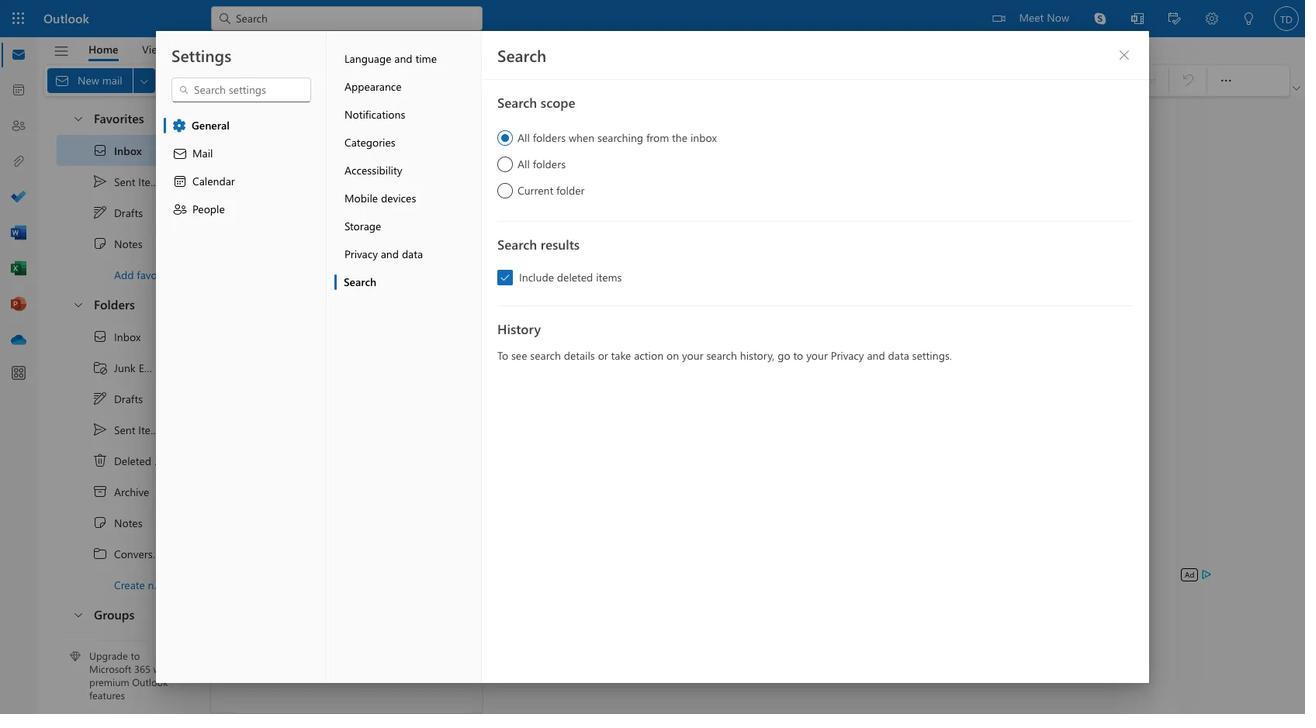 Task type: describe. For each thing, give the bounding box(es) containing it.
premium
[[89, 676, 129, 689]]

1  tree item from the top
[[57, 166, 182, 197]]

help
[[189, 42, 212, 56]]

create
[[114, 578, 145, 593]]

groups tree item
[[57, 601, 182, 632]]


[[172, 118, 187, 134]]

microsoft account team microsoft account security info was added
[[264, 271, 472, 301]]

add favorite tree item
[[57, 259, 182, 290]]

results
[[541, 236, 580, 253]]

help button
[[177, 37, 223, 61]]

settings.
[[913, 349, 952, 363]]

2  from the top
[[92, 422, 108, 438]]

storage
[[345, 219, 381, 234]]

details
[[564, 349, 595, 363]]


[[172, 146, 188, 161]]

2
[[161, 143, 167, 158]]

outlook banner
[[0, 0, 1306, 37]]

 inbox inside the favorites tree
[[92, 143, 142, 158]]

outlook team welcome to your new outlook.com account
[[264, 363, 475, 393]]

your inside outlook team welcome to your new outlook.com account
[[324, 378, 346, 393]]

action
[[634, 349, 664, 363]]

to inside outlook team welcome to your new outlook.com account
[[312, 378, 322, 393]]

move & delete group
[[47, 65, 527, 96]]

categories
[[345, 135, 396, 150]]

new group
[[114, 640, 168, 655]]

2  tree item from the top
[[57, 508, 182, 539]]

time
[[416, 51, 437, 66]]

now
[[1047, 10, 1070, 25]]

with
[[153, 663, 172, 676]]

view button
[[130, 37, 177, 61]]

items for second  tree item from the top
[[138, 423, 165, 437]]

from
[[647, 130, 669, 145]]

mail image
[[11, 47, 26, 63]]

read
[[705, 73, 726, 88]]

2  notes from the top
[[92, 515, 143, 531]]

excel image
[[11, 262, 26, 277]]

all for all folders
[[518, 157, 530, 172]]


[[172, 202, 188, 217]]

see
[[511, 349, 527, 363]]

outlook.com
[[372, 378, 434, 393]]

outlook link
[[43, 0, 89, 37]]

appearance button
[[335, 73, 481, 101]]

devices
[[381, 191, 416, 206]]

1  tree item from the top
[[57, 135, 182, 166]]

microsoft account team microsoft account security info verification
[[264, 208, 475, 238]]

settings tab list
[[156, 31, 327, 684]]

2  tree item from the top
[[57, 415, 182, 446]]

 tree item
[[57, 477, 182, 508]]

set your advertising preferences image
[[1201, 569, 1214, 581]]

 tree item
[[57, 539, 182, 570]]

as
[[692, 73, 702, 88]]

the
[[672, 130, 688, 145]]

verification
[[420, 224, 475, 238]]

notifications
[[345, 107, 405, 122]]

people image
[[11, 119, 26, 134]]

1 search from the left
[[530, 349, 561, 363]]

meet
[[1020, 10, 1044, 25]]

 mark all as read
[[632, 73, 726, 88]]

Select a conversation checkbox
[[233, 212, 264, 237]]

Search settings search field
[[189, 82, 295, 98]]

and for language
[[395, 51, 413, 66]]

 for second  tree item from the top
[[92, 515, 108, 531]]

ai-
[[417, 161, 432, 175]]

people
[[193, 202, 225, 217]]

search heading
[[498, 44, 547, 66]]


[[632, 73, 647, 88]]

365
[[134, 663, 151, 676]]

document containing settings
[[0, 0, 1306, 715]]

settings heading
[[172, 44, 231, 66]]

 for 2nd  tree item from the bottom of the page
[[92, 143, 108, 158]]

search for search results
[[498, 236, 537, 253]]

clm
[[338, 161, 360, 175]]

team for was
[[356, 271, 381, 286]]

to see search details or take action on your search history, go to your privacy and data settings.
[[498, 349, 952, 363]]

sent inside the favorites tree
[[114, 174, 135, 189]]

 archive
[[92, 484, 149, 500]]

categories button
[[335, 129, 481, 157]]

search for search heading
[[498, 44, 547, 66]]


[[993, 12, 1006, 25]]

tab list containing home
[[77, 37, 224, 61]]

team
[[306, 363, 331, 377]]

view
[[142, 42, 165, 56]]

create new folder
[[114, 578, 199, 593]]

upgrade to microsoft 365 with premium outlook features
[[89, 650, 172, 703]]

data inside search tab panel
[[888, 349, 910, 363]]

search inside button
[[344, 275, 377, 290]]

calendar
[[193, 174, 235, 189]]

on
[[667, 349, 679, 363]]

2 horizontal spatial your
[[807, 349, 828, 363]]

to inside search tab panel
[[794, 349, 804, 363]]

favorites tree item
[[57, 104, 182, 135]]

privacy and data button
[[335, 241, 481, 269]]

notes for second  tree item from the top
[[114, 516, 143, 531]]

folders for all folders when searching from the inbox
[[533, 130, 566, 145]]

all for all folders when searching from the inbox
[[518, 130, 530, 145]]

welcome
[[264, 378, 309, 393]]

powered
[[432, 161, 475, 175]]

1 horizontal spatial your
[[682, 349, 704, 363]]

upgrade
[[89, 650, 128, 663]]

inbox
[[691, 130, 717, 145]]

scope
[[541, 94, 576, 111]]

all folders when searching from the inbox
[[518, 130, 717, 145]]

when
[[569, 130, 595, 145]]

 button
[[46, 38, 77, 64]]

 sent items for 2nd  tree item from the bottom
[[92, 174, 165, 189]]

to inside upgrade to microsoft 365 with premium outlook features
[[131, 650, 140, 663]]

favorite
[[137, 267, 173, 282]]

 junk email
[[92, 360, 164, 376]]

try.contractpodai.com
[[264, 145, 372, 160]]

dialog containing settings
[[0, 0, 1306, 715]]

drafts for 1st  tree item from the top of the page
[[114, 205, 143, 220]]

software
[[363, 161, 407, 175]]

drafts for second  tree item
[[114, 392, 143, 406]]

premium features image
[[70, 652, 81, 663]]

word image
[[11, 226, 26, 241]]

and for privacy
[[381, 247, 399, 262]]

items for  tree item
[[154, 454, 181, 468]]

 button for groups
[[64, 601, 91, 630]]

ad
[[1185, 570, 1195, 581]]

home
[[88, 42, 118, 56]]

searching
[[598, 130, 644, 145]]

 inside the favorites tree
[[92, 174, 108, 189]]

folders
[[94, 297, 135, 313]]

language
[[345, 51, 392, 66]]

items for 2nd  tree item from the bottom
[[138, 174, 165, 189]]

data inside button
[[402, 247, 423, 262]]

groups
[[94, 607, 135, 623]]

application containing settings
[[0, 0, 1306, 715]]

 button for favorites
[[64, 104, 91, 133]]

folders tree item
[[57, 290, 182, 321]]

search button
[[335, 269, 481, 297]]

privacy inside search tab panel
[[831, 349, 864, 363]]

mark
[[650, 73, 675, 88]]



Task type: vqa. For each thing, say whether or not it's contained in the screenshot.
devices on the left top
yes



Task type: locate. For each thing, give the bounding box(es) containing it.
1  notes from the top
[[92, 236, 143, 252]]

1  from the top
[[92, 236, 108, 252]]

 notes inside the favorites tree
[[92, 236, 143, 252]]

 tree item up junk
[[57, 321, 182, 352]]

0 vertical spatial outlook
[[43, 10, 89, 26]]

security for verification
[[356, 224, 394, 238]]

 for folders
[[72, 298, 85, 311]]

all
[[518, 130, 530, 145], [518, 157, 530, 172]]

2 vertical spatial to
[[131, 650, 140, 663]]

folders for all folders
[[533, 157, 566, 172]]

 button
[[1112, 43, 1137, 68]]

1 notes from the top
[[114, 236, 143, 251]]

1  from the top
[[92, 205, 108, 220]]

0 horizontal spatial privacy
[[345, 247, 378, 262]]

 down 
[[92, 391, 108, 407]]

sent up  tree item
[[114, 423, 135, 437]]

and inside button
[[381, 247, 399, 262]]

1  sent items from the top
[[92, 174, 165, 189]]

security inside microsoft account team microsoft account security info verification
[[356, 224, 394, 238]]

email
[[139, 361, 164, 375]]

0 horizontal spatial data
[[402, 247, 423, 262]]

 drafts inside the favorites tree
[[92, 205, 143, 220]]

2 folders from the top
[[533, 157, 566, 172]]

 left the favorites
[[72, 112, 85, 125]]

0 vertical spatial data
[[402, 247, 423, 262]]

1 vertical spatial notes
[[114, 516, 143, 531]]

mobile devices button
[[335, 185, 481, 213]]

your
[[682, 349, 704, 363], [807, 349, 828, 363], [324, 378, 346, 393]]

 button left groups
[[64, 601, 91, 630]]

include
[[519, 270, 554, 285]]

2 info from the top
[[397, 286, 417, 301]]

new left outlook.com
[[349, 378, 369, 393]]

 sent items inside the favorites tree
[[92, 174, 165, 189]]

 tree item up 'deleted'
[[57, 415, 182, 446]]

more apps image
[[11, 366, 26, 382]]

2  sent items from the top
[[92, 422, 165, 438]]

inbox
[[114, 143, 142, 158], [114, 330, 141, 344]]

1  from the top
[[92, 143, 108, 158]]

1 team from the top
[[356, 208, 381, 223]]

0 vertical spatial 
[[92, 236, 108, 252]]

1 vertical spatial  drafts
[[92, 391, 143, 407]]


[[72, 112, 85, 125], [72, 298, 85, 311], [72, 609, 85, 621]]

0 vertical spatial security
[[356, 224, 394, 238]]

1  inbox from the top
[[92, 143, 142, 158]]

1 horizontal spatial new
[[349, 378, 369, 393]]

new inside tree item
[[148, 578, 168, 593]]

sent left 
[[114, 174, 135, 189]]

inbox inside the favorites tree
[[114, 143, 142, 158]]

1 vertical spatial  sent items
[[92, 422, 165, 438]]

2 vertical spatial outlook
[[132, 676, 168, 689]]

1 vertical spatial  notes
[[92, 515, 143, 531]]

features
[[89, 689, 125, 703]]

 tree item up add
[[57, 228, 182, 259]]

contractpodai
[[264, 161, 335, 175]]

1 info from the top
[[397, 224, 417, 238]]

 sent items down 2 at the left top of page
[[92, 174, 165, 189]]

info inside microsoft account team microsoft account security info verification
[[397, 224, 417, 238]]

and inside button
[[395, 51, 413, 66]]

inbox down favorites tree item
[[114, 143, 142, 158]]

all folders
[[518, 157, 566, 172]]

0 horizontal spatial to
[[131, 650, 140, 663]]

0 vertical spatial 
[[72, 112, 85, 125]]

 inside the favorites tree
[[92, 205, 108, 220]]

0 vertical spatial  tree item
[[57, 228, 182, 259]]

drafts left 
[[114, 205, 143, 220]]

2  from the top
[[92, 515, 108, 531]]

 up 
[[92, 329, 108, 345]]

1 vertical spatial outlook
[[264, 363, 303, 377]]

or
[[598, 349, 608, 363]]

1 vertical spatial 
[[72, 298, 85, 311]]

0 vertical spatial 
[[92, 143, 108, 158]]

items right 'deleted'
[[154, 454, 181, 468]]

mobile devices
[[345, 191, 416, 206]]

2 vertical spatial and
[[867, 349, 885, 363]]

 deleted items
[[92, 453, 181, 469]]

1  tree item from the top
[[57, 197, 182, 228]]

2  from the top
[[92, 391, 108, 407]]

1 vertical spatial info
[[397, 286, 417, 301]]

data left settings.
[[888, 349, 910, 363]]

archive
[[114, 485, 149, 500]]

search for search scope
[[498, 94, 537, 111]]

folder inside search tab panel
[[557, 183, 585, 198]]

2 team from the top
[[356, 271, 381, 286]]

 button inside favorites tree item
[[64, 104, 91, 133]]

0 vertical spatial  button
[[64, 104, 91, 133]]

account inside outlook team welcome to your new outlook.com account
[[437, 378, 475, 393]]

0 horizontal spatial new
[[148, 578, 168, 593]]

1  drafts from the top
[[92, 205, 143, 220]]

0 vertical spatial folders
[[533, 130, 566, 145]]

folders up all folders
[[533, 130, 566, 145]]

 drafts for second  tree item
[[92, 391, 143, 407]]

1 horizontal spatial outlook
[[132, 676, 168, 689]]

info inside microsoft account team microsoft account security info was added
[[397, 286, 417, 301]]

mobile
[[345, 191, 378, 206]]

1 vertical spatial  tree item
[[57, 415, 182, 446]]

0 horizontal spatial search
[[530, 349, 561, 363]]

 for 1st  tree item from the bottom of the page
[[92, 329, 108, 345]]

create new folder tree item
[[57, 570, 199, 601]]

data down storage button
[[402, 247, 423, 262]]

0 vertical spatial inbox
[[114, 143, 142, 158]]

0 horizontal spatial your
[[324, 378, 346, 393]]

1 vertical spatial folder
[[171, 578, 199, 593]]

1 vertical spatial 
[[92, 515, 108, 531]]

 inbox up  tree item
[[92, 329, 141, 345]]

notes for 1st  tree item from the top
[[114, 236, 143, 251]]

current folder
[[518, 183, 585, 198]]

2 horizontal spatial outlook
[[264, 363, 303, 377]]

tags group
[[624, 65, 1101, 96]]

meet now
[[1020, 10, 1070, 25]]

0 vertical spatial  tree item
[[57, 197, 182, 228]]

1 drafts from the top
[[114, 205, 143, 220]]

2 notes from the top
[[114, 516, 143, 531]]

 notes up add favorite tree item
[[92, 236, 143, 252]]

2  from the top
[[72, 298, 85, 311]]

2 vertical spatial items
[[154, 454, 181, 468]]

deleted
[[114, 454, 151, 468]]

1 folders from the top
[[533, 130, 566, 145]]

 inside the favorites tree
[[92, 143, 108, 158]]

2 vertical spatial  button
[[64, 601, 91, 630]]

outlook inside 'banner'
[[43, 10, 89, 26]]

settings
[[172, 44, 231, 66]]

search
[[530, 349, 561, 363], [707, 349, 737, 363]]

drafts
[[114, 205, 143, 220], [114, 392, 143, 406]]

tab list
[[77, 37, 224, 61]]

 down favorites tree item
[[92, 143, 108, 158]]

deleted
[[557, 270, 593, 285]]

favorites tree
[[57, 98, 182, 290]]

1 horizontal spatial search
[[707, 349, 737, 363]]

search up search scope
[[498, 44, 547, 66]]

0 vertical spatial 
[[92, 205, 108, 220]]

language and time
[[345, 51, 437, 66]]

1 horizontal spatial folder
[[557, 183, 585, 198]]

0 vertical spatial to
[[794, 349, 804, 363]]

new right create
[[148, 578, 168, 593]]

1  tree item from the top
[[57, 228, 182, 259]]

1 vertical spatial inbox
[[114, 330, 141, 344]]

team down privacy and data
[[356, 271, 381, 286]]

and left time
[[395, 51, 413, 66]]

storage button
[[335, 213, 481, 241]]

0 horizontal spatial outlook
[[43, 10, 89, 26]]

outlook inside outlook team welcome to your new outlook.com account
[[264, 363, 303, 377]]

 sent items for second  tree item from the top
[[92, 422, 165, 438]]


[[92, 484, 108, 500]]

1 security from the top
[[356, 224, 394, 238]]

your right on on the right
[[682, 349, 704, 363]]

1 sent from the top
[[114, 174, 135, 189]]

notes inside the favorites tree
[[114, 236, 143, 251]]

 inside the favorites tree
[[92, 236, 108, 252]]

general
[[192, 118, 230, 133]]

 calendar
[[172, 174, 235, 189]]

1 vertical spatial new
[[148, 578, 168, 593]]

 left groups
[[72, 609, 85, 621]]

0 vertical spatial  notes
[[92, 236, 143, 252]]

 inbox
[[92, 143, 142, 158], [92, 329, 141, 345]]

1 vertical spatial team
[[356, 271, 381, 286]]

repository
[[523, 161, 576, 175]]

onedrive image
[[11, 333, 26, 349]]

security for was
[[356, 286, 394, 301]]

 inbox down favorites tree item
[[92, 143, 142, 158]]

calendar image
[[11, 83, 26, 99]]

junk
[[114, 361, 136, 375]]

0 vertical spatial drafts
[[114, 205, 143, 220]]

 for groups
[[72, 609, 85, 621]]

message list no conversations selected list box
[[211, 138, 576, 714]]

 for favorites
[[72, 112, 85, 125]]

1 vertical spatial all
[[518, 157, 530, 172]]

2  from the top
[[92, 329, 108, 345]]

1 vertical spatial items
[[138, 423, 165, 437]]

mail
[[193, 146, 213, 161]]

privacy down storage
[[345, 247, 378, 262]]

favorites
[[94, 110, 144, 127]]

 tree item down " archive" on the bottom of page
[[57, 508, 182, 539]]

group
[[139, 640, 168, 655]]

notes
[[114, 236, 143, 251], [114, 516, 143, 531]]

 up the 
[[92, 515, 108, 531]]

0 vertical spatial items
[[138, 174, 165, 189]]

to
[[794, 349, 804, 363], [312, 378, 322, 393], [131, 650, 140, 663]]

0 vertical spatial and
[[395, 51, 413, 66]]

1 vertical spatial 
[[92, 391, 108, 407]]

1 vertical spatial 
[[92, 329, 108, 345]]

message list section
[[211, 99, 576, 714]]

powerpoint image
[[11, 297, 26, 313]]

1  from the top
[[72, 112, 85, 125]]

 button left folders
[[64, 290, 91, 319]]

2 vertical spatial 
[[72, 609, 85, 621]]

data
[[402, 247, 423, 262], [888, 349, 910, 363]]


[[92, 453, 108, 469]]

team inside microsoft account team microsoft account security info was added
[[356, 271, 381, 286]]

contractpodai clm software - ai-powered contract repository
[[264, 161, 576, 175]]

items
[[596, 270, 622, 285]]

folders up current folder
[[533, 157, 566, 172]]

1 inbox from the top
[[114, 143, 142, 158]]

 sent items up 'deleted'
[[92, 422, 165, 438]]

language and time button
[[335, 45, 481, 73]]

security down privacy and data
[[356, 286, 394, 301]]

1  button from the top
[[64, 104, 91, 133]]

privacy right 'go'
[[831, 349, 864, 363]]

microsoft inside upgrade to microsoft 365 with premium outlook features
[[89, 663, 132, 676]]

0 vertical spatial  sent items
[[92, 174, 165, 189]]

add
[[114, 267, 134, 282]]

items inside  deleted items
[[154, 454, 181, 468]]

3  from the top
[[72, 609, 85, 621]]

 down favorites tree item
[[92, 174, 108, 189]]

1 vertical spatial  tree item
[[57, 383, 182, 415]]

tree
[[57, 321, 199, 601]]

drafts inside the favorites tree
[[114, 205, 143, 220]]

was
[[420, 286, 438, 301]]

0 vertical spatial folder
[[557, 183, 585, 198]]

all
[[678, 73, 689, 88]]

search left scope on the left
[[498, 94, 537, 111]]

folder right create
[[171, 578, 199, 593]]

1 horizontal spatial to
[[312, 378, 322, 393]]

your down the team
[[324, 378, 346, 393]]

2 inbox from the top
[[114, 330, 141, 344]]

0 vertical spatial notes
[[114, 236, 143, 251]]

search scope
[[498, 94, 576, 111]]

account
[[314, 208, 353, 223], [314, 224, 353, 238], [314, 271, 353, 286], [314, 286, 353, 301], [437, 378, 475, 393]]

include deleted items
[[519, 270, 622, 285]]

1 vertical spatial  tree item
[[57, 321, 182, 352]]

contract
[[478, 161, 520, 175]]

security
[[356, 224, 394, 238], [356, 286, 394, 301]]

files image
[[11, 154, 26, 170]]

microsoft account team image
[[233, 212, 258, 237]]

1 all from the top
[[518, 130, 530, 145]]

 inside the groups tree item
[[72, 609, 85, 621]]

1 vertical spatial to
[[312, 378, 322, 393]]

1 horizontal spatial data
[[888, 349, 910, 363]]

search tab panel
[[482, 31, 1150, 684]]


[[1119, 49, 1131, 61]]

 tree item
[[57, 197, 182, 228], [57, 383, 182, 415]]

1 horizontal spatial privacy
[[831, 349, 864, 363]]

 inside folders tree item
[[72, 298, 85, 311]]

1 vertical spatial security
[[356, 286, 394, 301]]

notifications button
[[335, 101, 481, 129]]

 up add favorite tree item
[[92, 236, 108, 252]]

to do image
[[11, 190, 26, 206]]

1 vertical spatial  inbox
[[92, 329, 141, 345]]

security up privacy and data
[[356, 224, 394, 238]]

1 vertical spatial privacy
[[831, 349, 864, 363]]

1 vertical spatial sent
[[114, 423, 135, 437]]

info for verification
[[397, 224, 417, 238]]

and inside search tab panel
[[867, 349, 885, 363]]

 up the 
[[92, 422, 108, 438]]

 sent items
[[92, 174, 165, 189], [92, 422, 165, 438]]

-
[[410, 161, 414, 175]]

 tree item down the favorites
[[57, 135, 182, 166]]

0 vertical spatial sent
[[114, 174, 135, 189]]

 button inside folders tree item
[[64, 290, 91, 319]]

search left history,
[[707, 349, 737, 363]]

 tree item
[[57, 166, 182, 197], [57, 415, 182, 446]]

tree containing 
[[57, 321, 199, 601]]

folders
[[533, 130, 566, 145], [533, 157, 566, 172]]

notes down archive
[[114, 516, 143, 531]]

2 search from the left
[[707, 349, 737, 363]]

0 vertical spatial  drafts
[[92, 205, 143, 220]]

and left settings.
[[867, 349, 885, 363]]

1 vertical spatial  button
[[64, 290, 91, 319]]

appearance
[[345, 79, 402, 94]]

info left was
[[397, 286, 417, 301]]

 tree item
[[57, 228, 182, 259], [57, 508, 182, 539]]

 tree item down 2 at the left top of page
[[57, 166, 182, 197]]

outlook up  button
[[43, 10, 89, 26]]

search results
[[498, 236, 580, 253]]

inbox for 2nd  tree item from the bottom of the page
[[114, 143, 142, 158]]

2  inbox from the top
[[92, 329, 141, 345]]

dialog
[[0, 0, 1306, 715]]

new inside outlook team welcome to your new outlook.com account
[[349, 378, 369, 393]]

 tree item
[[57, 352, 182, 383]]

 drafts down  tree item
[[92, 391, 143, 407]]

 tree item down junk
[[57, 383, 182, 415]]

 up add favorite tree item
[[92, 205, 108, 220]]

2  tree item from the top
[[57, 383, 182, 415]]

2 all from the top
[[518, 157, 530, 172]]

 for 1st  tree item from the top
[[92, 236, 108, 252]]

left-rail-appbar navigation
[[3, 37, 34, 359]]

 notes down  tree item
[[92, 515, 143, 531]]

go
[[778, 349, 791, 363]]

items up  deleted items
[[138, 423, 165, 437]]

search down privacy and data
[[344, 275, 377, 290]]


[[92, 143, 108, 158], [92, 329, 108, 345]]

and
[[395, 51, 413, 66], [381, 247, 399, 262], [867, 349, 885, 363]]

0 vertical spatial info
[[397, 224, 417, 238]]

items inside the favorites tree
[[138, 174, 165, 189]]

accessibility button
[[335, 157, 481, 185]]

sent
[[114, 174, 135, 189], [114, 423, 135, 437]]

outlook for outlook team welcome to your new outlook.com account
[[264, 363, 303, 377]]

2  button from the top
[[64, 290, 91, 319]]

application
[[0, 0, 1306, 715]]

add favorite
[[114, 267, 173, 282]]

 tree item
[[57, 135, 182, 166], [57, 321, 182, 352]]

search
[[498, 44, 547, 66], [498, 94, 537, 111], [498, 236, 537, 253], [344, 275, 377, 290]]

items left 
[[138, 174, 165, 189]]

folder inside tree item
[[171, 578, 199, 593]]

folder down repository
[[557, 183, 585, 198]]

2  tree item from the top
[[57, 321, 182, 352]]

new group tree item
[[57, 632, 182, 663]]

1 vertical spatial 
[[92, 422, 108, 438]]

info up privacy and data button
[[397, 224, 417, 238]]

outlook inside upgrade to microsoft 365 with premium outlook features
[[132, 676, 168, 689]]

 button inside the groups tree item
[[64, 601, 91, 630]]

1  from the top
[[92, 174, 108, 189]]

security inside microsoft account team microsoft account security info was added
[[356, 286, 394, 301]]

0 vertical spatial 
[[92, 174, 108, 189]]

2 drafts from the top
[[114, 392, 143, 406]]

all up all folders
[[518, 130, 530, 145]]

 tree item up add favorite tree item
[[57, 197, 182, 228]]

privacy
[[345, 247, 378, 262], [831, 349, 864, 363]]

 left folders
[[72, 298, 85, 311]]

search up 
[[498, 236, 537, 253]]

outlook up welcome
[[264, 363, 303, 377]]

1 vertical spatial data
[[888, 349, 910, 363]]


[[172, 174, 188, 189]]

2  drafts from the top
[[92, 391, 143, 407]]

0 vertical spatial new
[[349, 378, 369, 393]]

2 horizontal spatial to
[[794, 349, 804, 363]]

document
[[0, 0, 1306, 715]]

and down storage button
[[381, 247, 399, 262]]

privacy inside button
[[345, 247, 378, 262]]

2 security from the top
[[356, 286, 394, 301]]

team inside microsoft account team microsoft account security info verification
[[356, 208, 381, 223]]

0 vertical spatial privacy
[[345, 247, 378, 262]]

1 vertical spatial drafts
[[114, 392, 143, 406]]

0 vertical spatial team
[[356, 208, 381, 223]]

all up current
[[518, 157, 530, 172]]

outlook for outlook
[[43, 10, 89, 26]]

notes up add
[[114, 236, 143, 251]]

team down mobile
[[356, 208, 381, 223]]

inbox up  junk email
[[114, 330, 141, 344]]

items
[[138, 174, 165, 189], [138, 423, 165, 437], [154, 454, 181, 468]]


[[92, 546, 108, 562]]

drafts down  junk email
[[114, 392, 143, 406]]

inbox for 1st  tree item from the bottom of the page
[[114, 330, 141, 344]]

3  button from the top
[[64, 601, 91, 630]]

 tree item
[[57, 446, 182, 477]]

0 vertical spatial all
[[518, 130, 530, 145]]

current
[[518, 183, 554, 198]]

team for verification
[[356, 208, 381, 223]]

info for was
[[397, 286, 417, 301]]


[[92, 360, 108, 376]]

 drafts up add favorite tree item
[[92, 205, 143, 220]]

outlook down group
[[132, 676, 168, 689]]

search right the see
[[530, 349, 561, 363]]

added
[[441, 286, 472, 301]]

0 vertical spatial  inbox
[[92, 143, 142, 158]]

0 horizontal spatial folder
[[171, 578, 199, 593]]

0 vertical spatial  tree item
[[57, 166, 182, 197]]

team
[[356, 208, 381, 223], [356, 271, 381, 286]]

1 vertical spatial folders
[[533, 157, 566, 172]]

 button for folders
[[64, 290, 91, 319]]

history
[[498, 321, 541, 338]]

1 vertical spatial  tree item
[[57, 508, 182, 539]]

2 sent from the top
[[114, 423, 135, 437]]


[[179, 85, 189, 95]]

 drafts for 1st  tree item from the top of the page
[[92, 205, 143, 220]]

your right 'go'
[[807, 349, 828, 363]]

 inside favorites tree item
[[72, 112, 85, 125]]

1 vertical spatial and
[[381, 247, 399, 262]]

 button left the favorites
[[64, 104, 91, 133]]

0 vertical spatial  tree item
[[57, 135, 182, 166]]



